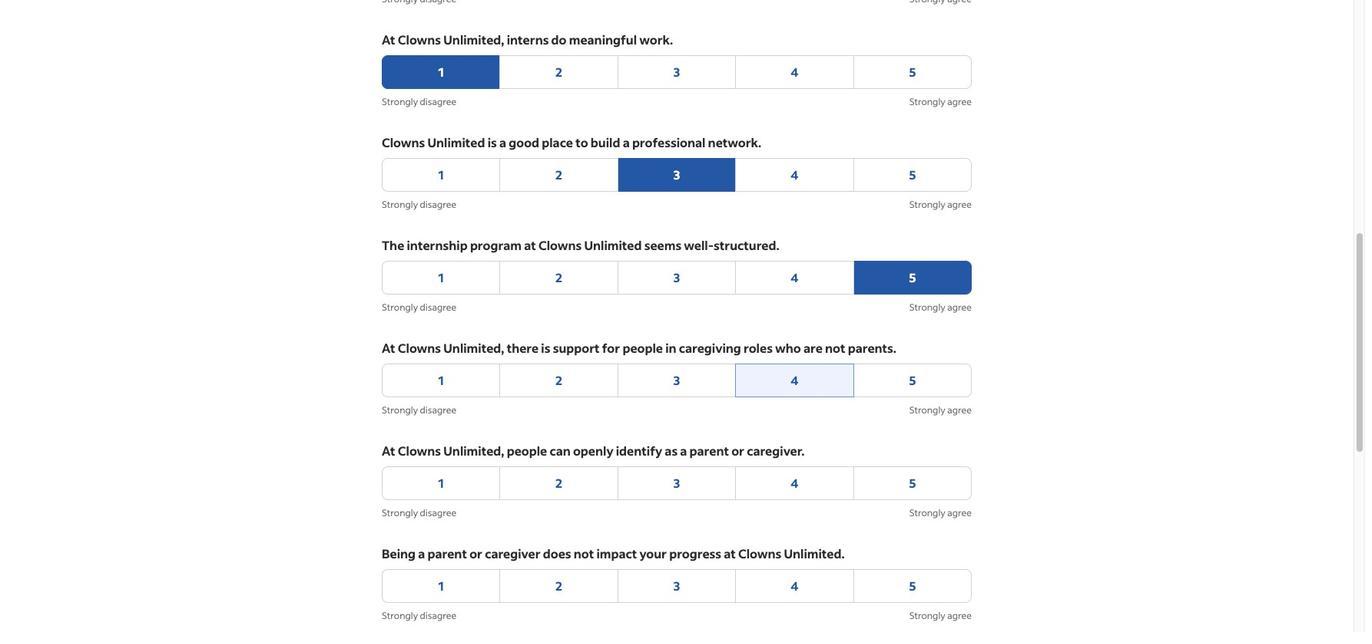 Task type: describe. For each thing, give the bounding box(es) containing it.
a left "good"
[[499, 134, 506, 151]]

3 for seems
[[673, 270, 680, 286]]

1 button for at clowns unlimited, interns do meaningful work.
[[382, 55, 500, 89]]

5 button for clowns unlimited is a good place to build a professional network.
[[853, 158, 972, 192]]

good
[[509, 134, 539, 151]]

at for at clowns unlimited, people can openly identify as a parent or caregiver.
[[382, 443, 395, 459]]

the
[[382, 237, 404, 253]]

1 horizontal spatial or
[[731, 443, 744, 459]]

disagree for clowns unlimited is a good place to build a professional network.
[[420, 199, 456, 210]]

being a parent or caregiver does not impact your progress at clowns unlimited.
[[382, 546, 845, 562]]

1 horizontal spatial parent
[[689, 443, 729, 459]]

group for to
[[382, 158, 972, 192]]

group for work.
[[382, 55, 972, 89]]

can
[[550, 443, 571, 459]]

5 for at clowns unlimited, interns do meaningful work.
[[909, 64, 916, 80]]

4 for at clowns unlimited, there is support for people in caregiving roles who are not parents.
[[791, 373, 798, 389]]

4 button for the internship program at clowns unlimited seems well-structured.
[[735, 261, 854, 295]]

strongly agree for the internship program at clowns unlimited seems well-structured.
[[909, 302, 972, 313]]

who
[[775, 340, 801, 356]]

strongly agree for at clowns unlimited, there is support for people in caregiving roles who are not parents.
[[909, 405, 972, 416]]

work.
[[639, 31, 673, 48]]

5 button for at clowns unlimited, people can openly identify as a parent or caregiver.
[[853, 467, 972, 501]]

seems
[[644, 237, 681, 253]]

place
[[542, 134, 573, 151]]

roles
[[744, 340, 773, 356]]

internship
[[407, 237, 468, 253]]

agree for clowns unlimited is a good place to build a professional network.
[[947, 199, 972, 210]]

strongly disagree for at clowns unlimited, interns do meaningful work.
[[382, 96, 456, 108]]

strongly disagree for clowns unlimited is a good place to build a professional network.
[[382, 199, 456, 210]]

1 vertical spatial parent
[[428, 546, 467, 562]]

4 button for at clowns unlimited, there is support for people in caregiving roles who are not parents.
[[735, 364, 854, 398]]

network.
[[708, 134, 761, 151]]

as
[[665, 443, 678, 459]]

3 for work.
[[673, 64, 680, 80]]

3 for for
[[673, 373, 680, 389]]

3 button for to
[[617, 158, 736, 192]]

in
[[665, 340, 676, 356]]

are
[[803, 340, 823, 356]]

1 vertical spatial or
[[469, 546, 482, 562]]

strongly disagree for the internship program at clowns unlimited seems well-structured.
[[382, 302, 456, 313]]

4 button for at clowns unlimited, interns do meaningful work.
[[735, 55, 854, 89]]

3 button for seems
[[617, 261, 736, 295]]

3 for not
[[673, 578, 680, 595]]

2 button for openly
[[500, 467, 618, 501]]

parents.
[[848, 340, 896, 356]]

strongly disagree for at clowns unlimited, people can openly identify as a parent or caregiver.
[[382, 508, 456, 519]]

a right build
[[623, 134, 630, 151]]

unlimited, for people
[[443, 443, 504, 459]]

0 horizontal spatial people
[[507, 443, 547, 459]]

caregiver
[[485, 546, 540, 562]]

4 for being a parent or caregiver does not impact your progress at clowns unlimited.
[[791, 578, 798, 595]]

2 for meaningful
[[555, 64, 563, 80]]

disagree for being a parent or caregiver does not impact your progress at clowns unlimited.
[[420, 611, 456, 622]]

5 for at clowns unlimited, there is support for people in caregiving roles who are not parents.
[[909, 373, 916, 389]]

1 vertical spatial is
[[541, 340, 550, 356]]

unlimited, for there
[[443, 340, 504, 356]]

does
[[543, 546, 571, 562]]

5 for the internship program at clowns unlimited seems well-structured.
[[909, 270, 916, 286]]

5 button for at clowns unlimited, interns do meaningful work.
[[853, 55, 972, 89]]

strongly disagree for being a parent or caregiver does not impact your progress at clowns unlimited.
[[382, 611, 456, 622]]

caregiving
[[679, 340, 741, 356]]

2 for place
[[555, 167, 563, 183]]

clowns unlimited is a good place to build a professional network.
[[382, 134, 761, 151]]

1 button for being a parent or caregiver does not impact your progress at clowns unlimited.
[[382, 570, 500, 604]]

strongly disagree for at clowns unlimited, there is support for people in caregiving roles who are not parents.
[[382, 405, 456, 416]]

1 vertical spatial unlimited
[[584, 237, 642, 253]]

3 for to
[[673, 167, 680, 183]]

do
[[551, 31, 567, 48]]

structured.
[[714, 237, 779, 253]]

4 for clowns unlimited is a good place to build a professional network.
[[791, 167, 798, 183]]

5 for clowns unlimited is a good place to build a professional network.
[[909, 167, 916, 183]]

strongly agree for clowns unlimited is a good place to build a professional network.
[[909, 199, 972, 210]]

being
[[382, 546, 416, 562]]

your
[[639, 546, 667, 562]]

at for at clowns unlimited, interns do meaningful work.
[[382, 31, 395, 48]]

agree for at clowns unlimited, people can openly identify as a parent or caregiver.
[[947, 508, 972, 519]]

group for not
[[382, 570, 972, 604]]

1 for at clowns unlimited, people can openly identify as a parent or caregiver.
[[438, 475, 444, 492]]

0 vertical spatial not
[[825, 340, 845, 356]]

group for for
[[382, 364, 972, 398]]

5 button for the internship program at clowns unlimited seems well-structured.
[[853, 261, 972, 295]]

identify
[[616, 443, 662, 459]]

agree for at clowns unlimited, interns do meaningful work.
[[947, 96, 972, 108]]

4 for at clowns unlimited, interns do meaningful work.
[[791, 64, 798, 80]]

at clowns unlimited, people can openly identify as a parent or caregiver.
[[382, 443, 805, 459]]

strongly agree for being a parent or caregiver does not impact your progress at clowns unlimited.
[[909, 611, 972, 622]]

meaningful
[[569, 31, 637, 48]]

2 for support
[[555, 373, 563, 389]]



Task type: locate. For each thing, give the bounding box(es) containing it.
6 5 button from the top
[[853, 570, 972, 604]]

6 4 button from the top
[[735, 570, 854, 604]]

progress
[[669, 546, 721, 562]]

3 button down as
[[617, 467, 736, 501]]

5 group from the top
[[382, 467, 972, 501]]

3 agree from the top
[[947, 302, 972, 313]]

unlimited
[[427, 134, 485, 151], [584, 237, 642, 253]]

1 2 from the top
[[555, 64, 563, 80]]

2 5 from the top
[[909, 167, 916, 183]]

6 agree from the top
[[947, 611, 972, 622]]

group down as
[[382, 467, 972, 501]]

3 5 button from the top
[[853, 261, 972, 295]]

build
[[591, 134, 620, 151]]

3 button for identify
[[617, 467, 736, 501]]

1 button for at clowns unlimited, people can openly identify as a parent or caregiver.
[[382, 467, 500, 501]]

3 strongly agree from the top
[[909, 302, 972, 313]]

2 agree from the top
[[947, 199, 972, 210]]

group down in
[[382, 364, 972, 398]]

0 vertical spatial unlimited,
[[443, 31, 504, 48]]

0 horizontal spatial not
[[574, 546, 594, 562]]

at clowns unlimited, there is support for people in caregiving roles who are not parents.
[[382, 340, 896, 356]]

0 horizontal spatial or
[[469, 546, 482, 562]]

2 strongly disagree from the top
[[382, 199, 456, 210]]

5 strongly disagree from the top
[[382, 508, 456, 519]]

4 1 button from the top
[[382, 364, 500, 398]]

at right program
[[524, 237, 536, 253]]

4 5 from the top
[[909, 373, 916, 389]]

3 button down work.
[[617, 55, 736, 89]]

3 3 button from the top
[[617, 261, 736, 295]]

group down 'professional'
[[382, 158, 972, 192]]

3 1 button from the top
[[382, 261, 500, 295]]

3 button
[[617, 55, 736, 89], [617, 158, 736, 192], [617, 261, 736, 295], [617, 364, 736, 398], [617, 467, 736, 501], [617, 570, 736, 604]]

5 disagree from the top
[[420, 508, 456, 519]]

2 for does
[[555, 578, 563, 595]]

1 5 button from the top
[[853, 55, 972, 89]]

1 for being a parent or caregiver does not impact your progress at clowns unlimited.
[[438, 578, 444, 595]]

people
[[623, 340, 663, 356], [507, 443, 547, 459]]

2 2 button from the top
[[500, 158, 618, 192]]

1 button
[[382, 55, 500, 89], [382, 158, 500, 192], [382, 261, 500, 295], [382, 364, 500, 398], [382, 467, 500, 501], [382, 570, 500, 604]]

2 for openly
[[555, 475, 563, 492]]

2 down the internship program at clowns unlimited seems well-structured.
[[555, 270, 563, 286]]

openly
[[573, 443, 613, 459]]

6 1 from the top
[[438, 578, 444, 595]]

at right progress
[[724, 546, 736, 562]]

3 3 from the top
[[673, 270, 680, 286]]

0 vertical spatial or
[[731, 443, 744, 459]]

3 button down progress
[[617, 570, 736, 604]]

group down work.
[[382, 55, 972, 89]]

4 button for at clowns unlimited, people can openly identify as a parent or caregiver.
[[735, 467, 854, 501]]

0 vertical spatial at
[[524, 237, 536, 253]]

3 button down 'professional'
[[617, 158, 736, 192]]

or
[[731, 443, 744, 459], [469, 546, 482, 562]]

2 for unlimited
[[555, 270, 563, 286]]

0 vertical spatial unlimited
[[427, 134, 485, 151]]

1 for at clowns unlimited, there is support for people in caregiving roles who are not parents.
[[438, 373, 444, 389]]

2 disagree from the top
[[420, 199, 456, 210]]

is right there at the left bottom
[[541, 340, 550, 356]]

6 4 from the top
[[791, 578, 798, 595]]

1 unlimited, from the top
[[443, 31, 504, 48]]

1 group from the top
[[382, 55, 972, 89]]

4 strongly disagree from the top
[[382, 405, 456, 416]]

not right does
[[574, 546, 594, 562]]

4 for the internship program at clowns unlimited seems well-structured.
[[791, 270, 798, 286]]

caregiver.
[[747, 443, 805, 459]]

1 5 from the top
[[909, 64, 916, 80]]

1 for the internship program at clowns unlimited seems well-structured.
[[438, 270, 444, 286]]

impact
[[596, 546, 637, 562]]

6 2 button from the top
[[500, 570, 618, 604]]

2 3 button from the top
[[617, 158, 736, 192]]

1 agree from the top
[[947, 96, 972, 108]]

a right as
[[680, 443, 687, 459]]

group down seems
[[382, 261, 972, 295]]

6 strongly disagree from the top
[[382, 611, 456, 622]]

6 3 button from the top
[[617, 570, 736, 604]]

6 disagree from the top
[[420, 611, 456, 622]]

parent right as
[[689, 443, 729, 459]]

6 5 from the top
[[909, 578, 916, 595]]

agree for at clowns unlimited, there is support for people in caregiving roles who are not parents.
[[947, 405, 972, 416]]

5
[[909, 64, 916, 80], [909, 167, 916, 183], [909, 270, 916, 286], [909, 373, 916, 389], [909, 475, 916, 492], [909, 578, 916, 595]]

2 vertical spatial at
[[382, 443, 395, 459]]

0 horizontal spatial at
[[524, 237, 536, 253]]

unlimited,
[[443, 31, 504, 48], [443, 340, 504, 356], [443, 443, 504, 459]]

0 vertical spatial parent
[[689, 443, 729, 459]]

1 strongly agree from the top
[[909, 96, 972, 108]]

at
[[382, 31, 395, 48], [382, 340, 395, 356], [382, 443, 395, 459]]

professional
[[632, 134, 705, 151]]

5 button for at clowns unlimited, there is support for people in caregiving roles who are not parents.
[[853, 364, 972, 398]]

3 disagree from the top
[[420, 302, 456, 313]]

2 button down place
[[500, 158, 618, 192]]

1 horizontal spatial is
[[541, 340, 550, 356]]

1 vertical spatial at
[[382, 340, 395, 356]]

disagree for at clowns unlimited, people can openly identify as a parent or caregiver.
[[420, 508, 456, 519]]

2 down does
[[555, 578, 563, 595]]

group for identify
[[382, 467, 972, 501]]

3 button for for
[[617, 364, 736, 398]]

3 up 'professional'
[[673, 64, 680, 80]]

4 strongly agree from the top
[[909, 405, 972, 416]]

4 for at clowns unlimited, people can openly identify as a parent or caregiver.
[[791, 475, 798, 492]]

unlimited left "good"
[[427, 134, 485, 151]]

3 button for work.
[[617, 55, 736, 89]]

3 at from the top
[[382, 443, 395, 459]]

2 down 'support'
[[555, 373, 563, 389]]

disagree for at clowns unlimited, interns do meaningful work.
[[420, 96, 456, 108]]

1 1 from the top
[[438, 64, 444, 80]]

4 2 button from the top
[[500, 364, 618, 398]]

support
[[553, 340, 600, 356]]

6 strongly agree from the top
[[909, 611, 972, 622]]

4 3 button from the top
[[617, 364, 736, 398]]

strongly disagree
[[382, 96, 456, 108], [382, 199, 456, 210], [382, 302, 456, 313], [382, 405, 456, 416], [382, 508, 456, 519], [382, 611, 456, 622]]

to
[[576, 134, 588, 151]]

clowns
[[398, 31, 441, 48], [382, 134, 425, 151], [538, 237, 582, 253], [398, 340, 441, 356], [398, 443, 441, 459], [738, 546, 781, 562]]

3 for identify
[[673, 475, 680, 492]]

2 button down does
[[500, 570, 618, 604]]

3 4 button from the top
[[735, 261, 854, 295]]

agree for the internship program at clowns unlimited seems well-structured.
[[947, 302, 972, 313]]

5 5 from the top
[[909, 475, 916, 492]]

at
[[524, 237, 536, 253], [724, 546, 736, 562]]

a
[[499, 134, 506, 151], [623, 134, 630, 151], [680, 443, 687, 459], [418, 546, 425, 562]]

0 vertical spatial is
[[488, 134, 497, 151]]

there
[[507, 340, 539, 356]]

2 1 from the top
[[438, 167, 444, 183]]

0 horizontal spatial is
[[488, 134, 497, 151]]

3
[[673, 64, 680, 80], [673, 167, 680, 183], [673, 270, 680, 286], [673, 373, 680, 389], [673, 475, 680, 492], [673, 578, 680, 595]]

4 3 from the top
[[673, 373, 680, 389]]

or left caregiver
[[469, 546, 482, 562]]

1 3 button from the top
[[617, 55, 736, 89]]

2 1 button from the top
[[382, 158, 500, 192]]

2 group from the top
[[382, 158, 972, 192]]

3 2 button from the top
[[500, 261, 618, 295]]

interns
[[507, 31, 549, 48]]

5 button for being a parent or caregiver does not impact your progress at clowns unlimited.
[[853, 570, 972, 604]]

well-
[[684, 237, 714, 253]]

1 4 from the top
[[791, 64, 798, 80]]

0 horizontal spatial unlimited
[[427, 134, 485, 151]]

1 for at clowns unlimited, interns do meaningful work.
[[438, 64, 444, 80]]

strongly agree for at clowns unlimited, people can openly identify as a parent or caregiver.
[[909, 508, 972, 519]]

1 2 button from the top
[[500, 55, 618, 89]]

group down progress
[[382, 570, 972, 604]]

3 button down in
[[617, 364, 736, 398]]

1 3 from the top
[[673, 64, 680, 80]]

0 vertical spatial at
[[382, 31, 395, 48]]

5 4 button from the top
[[735, 467, 854, 501]]

3 group from the top
[[382, 261, 972, 295]]

5 agree from the top
[[947, 508, 972, 519]]

4
[[791, 64, 798, 80], [791, 167, 798, 183], [791, 270, 798, 286], [791, 373, 798, 389], [791, 475, 798, 492], [791, 578, 798, 595]]

4 button
[[735, 55, 854, 89], [735, 158, 854, 192], [735, 261, 854, 295], [735, 364, 854, 398], [735, 467, 854, 501], [735, 570, 854, 604]]

3 5 from the top
[[909, 270, 916, 286]]

1 at from the top
[[382, 31, 395, 48]]

5 3 from the top
[[673, 475, 680, 492]]

4 disagree from the top
[[420, 405, 456, 416]]

group for seems
[[382, 261, 972, 295]]

a right the being
[[418, 546, 425, 562]]

1 4 button from the top
[[735, 55, 854, 89]]

parent
[[689, 443, 729, 459], [428, 546, 467, 562]]

1 button for clowns unlimited is a good place to build a professional network.
[[382, 158, 500, 192]]

2
[[555, 64, 563, 80], [555, 167, 563, 183], [555, 270, 563, 286], [555, 373, 563, 389], [555, 475, 563, 492], [555, 578, 563, 595]]

program
[[470, 237, 522, 253]]

disagree for at clowns unlimited, there is support for people in caregiving roles who are not parents.
[[420, 405, 456, 416]]

5 5 button from the top
[[853, 467, 972, 501]]

agree
[[947, 96, 972, 108], [947, 199, 972, 210], [947, 302, 972, 313], [947, 405, 972, 416], [947, 508, 972, 519], [947, 611, 972, 622]]

6 2 from the top
[[555, 578, 563, 595]]

2 down place
[[555, 167, 563, 183]]

for
[[602, 340, 620, 356]]

4 agree from the top
[[947, 405, 972, 416]]

unlimited left seems
[[584, 237, 642, 253]]

4 2 from the top
[[555, 373, 563, 389]]

1 strongly disagree from the top
[[382, 96, 456, 108]]

strongly agree for at clowns unlimited, interns do meaningful work.
[[909, 96, 972, 108]]

2 vertical spatial unlimited,
[[443, 443, 504, 459]]

2 4 button from the top
[[735, 158, 854, 192]]

1 for clowns unlimited is a good place to build a professional network.
[[438, 167, 444, 183]]

1 horizontal spatial not
[[825, 340, 845, 356]]

3 unlimited, from the top
[[443, 443, 504, 459]]

or left caregiver.
[[731, 443, 744, 459]]

3 2 from the top
[[555, 270, 563, 286]]

2 button for place
[[500, 158, 618, 192]]

4 1 from the top
[[438, 373, 444, 389]]

0 vertical spatial people
[[623, 340, 663, 356]]

5 3 button from the top
[[617, 467, 736, 501]]

disagree
[[420, 96, 456, 108], [420, 199, 456, 210], [420, 302, 456, 313], [420, 405, 456, 416], [420, 508, 456, 519], [420, 611, 456, 622]]

3 down seems
[[673, 270, 680, 286]]

2 button for meaningful
[[500, 55, 618, 89]]

1 button for the internship program at clowns unlimited seems well-structured.
[[382, 261, 500, 295]]

1 horizontal spatial unlimited
[[584, 237, 642, 253]]

people left can at left
[[507, 443, 547, 459]]

5 2 button from the top
[[500, 467, 618, 501]]

2 button for does
[[500, 570, 618, 604]]

1 vertical spatial people
[[507, 443, 547, 459]]

0 horizontal spatial parent
[[428, 546, 467, 562]]

4 4 from the top
[[791, 373, 798, 389]]

5 2 from the top
[[555, 475, 563, 492]]

2 button down can at left
[[500, 467, 618, 501]]

2 3 from the top
[[673, 167, 680, 183]]

4 4 button from the top
[[735, 364, 854, 398]]

parent right the being
[[428, 546, 467, 562]]

5 for at clowns unlimited, people can openly identify as a parent or caregiver.
[[909, 475, 916, 492]]

at for at clowns unlimited, there is support for people in caregiving roles who are not parents.
[[382, 340, 395, 356]]

4 button for being a parent or caregiver does not impact your progress at clowns unlimited.
[[735, 570, 854, 604]]

2 unlimited, from the top
[[443, 340, 504, 356]]

2 button
[[500, 55, 618, 89], [500, 158, 618, 192], [500, 261, 618, 295], [500, 364, 618, 398], [500, 467, 618, 501], [500, 570, 618, 604]]

people left in
[[623, 340, 663, 356]]

1 vertical spatial unlimited,
[[443, 340, 504, 356]]

at clowns unlimited, interns do meaningful work.
[[382, 31, 673, 48]]

2 button down 'support'
[[500, 364, 618, 398]]

the internship program at clowns unlimited seems well-structured.
[[382, 237, 779, 253]]

2 5 button from the top
[[853, 158, 972, 192]]

5 strongly agree from the top
[[909, 508, 972, 519]]

1 horizontal spatial at
[[724, 546, 736, 562]]

5 for being a parent or caregiver does not impact your progress at clowns unlimited.
[[909, 578, 916, 595]]

2 button for unlimited
[[500, 261, 618, 295]]

is
[[488, 134, 497, 151], [541, 340, 550, 356]]

1 1 button from the top
[[382, 55, 500, 89]]

3 down progress
[[673, 578, 680, 595]]

strongly agree
[[909, 96, 972, 108], [909, 199, 972, 210], [909, 302, 972, 313], [909, 405, 972, 416], [909, 508, 972, 519], [909, 611, 972, 622]]

2 2 from the top
[[555, 167, 563, 183]]

not right the are
[[825, 340, 845, 356]]

group
[[382, 55, 972, 89], [382, 158, 972, 192], [382, 261, 972, 295], [382, 364, 972, 398], [382, 467, 972, 501], [382, 570, 972, 604]]

5 1 from the top
[[438, 475, 444, 492]]

2 4 from the top
[[791, 167, 798, 183]]

4 group from the top
[[382, 364, 972, 398]]

3 4 from the top
[[791, 270, 798, 286]]

5 button
[[853, 55, 972, 89], [853, 158, 972, 192], [853, 261, 972, 295], [853, 364, 972, 398], [853, 467, 972, 501], [853, 570, 972, 604]]

1 vertical spatial not
[[574, 546, 594, 562]]

2 button down do
[[500, 55, 618, 89]]

2 down can at left
[[555, 475, 563, 492]]

unlimited.
[[784, 546, 845, 562]]

2 button down the internship program at clowns unlimited seems well-structured.
[[500, 261, 618, 295]]

3 button for not
[[617, 570, 736, 604]]

disagree for the internship program at clowns unlimited seems well-structured.
[[420, 302, 456, 313]]

1 vertical spatial at
[[724, 546, 736, 562]]

is left "good"
[[488, 134, 497, 151]]

3 down 'professional'
[[673, 167, 680, 183]]

2 down do
[[555, 64, 563, 80]]

5 4 from the top
[[791, 475, 798, 492]]

not
[[825, 340, 845, 356], [574, 546, 594, 562]]

1 horizontal spatial people
[[623, 340, 663, 356]]

4 5 button from the top
[[853, 364, 972, 398]]

2 strongly agree from the top
[[909, 199, 972, 210]]

1
[[438, 64, 444, 80], [438, 167, 444, 183], [438, 270, 444, 286], [438, 373, 444, 389], [438, 475, 444, 492], [438, 578, 444, 595]]

2 button for support
[[500, 364, 618, 398]]

6 1 button from the top
[[382, 570, 500, 604]]

3 down as
[[673, 475, 680, 492]]

1 disagree from the top
[[420, 96, 456, 108]]

3 button down seems
[[617, 261, 736, 295]]

agree for being a parent or caregiver does not impact your progress at clowns unlimited.
[[947, 611, 972, 622]]

3 strongly disagree from the top
[[382, 302, 456, 313]]

4 button for clowns unlimited is a good place to build a professional network.
[[735, 158, 854, 192]]

6 3 from the top
[[673, 578, 680, 595]]

strongly
[[382, 96, 418, 108], [909, 96, 945, 108], [382, 199, 418, 210], [909, 199, 945, 210], [382, 302, 418, 313], [909, 302, 945, 313], [382, 405, 418, 416], [909, 405, 945, 416], [382, 508, 418, 519], [909, 508, 945, 519], [382, 611, 418, 622], [909, 611, 945, 622]]

unlimited, for interns
[[443, 31, 504, 48]]

6 group from the top
[[382, 570, 972, 604]]

3 down in
[[673, 373, 680, 389]]

3 1 from the top
[[438, 270, 444, 286]]

2 at from the top
[[382, 340, 395, 356]]

1 button for at clowns unlimited, there is support for people in caregiving roles who are not parents.
[[382, 364, 500, 398]]

5 1 button from the top
[[382, 467, 500, 501]]



Task type: vqa. For each thing, say whether or not it's contained in the screenshot.
year
no



